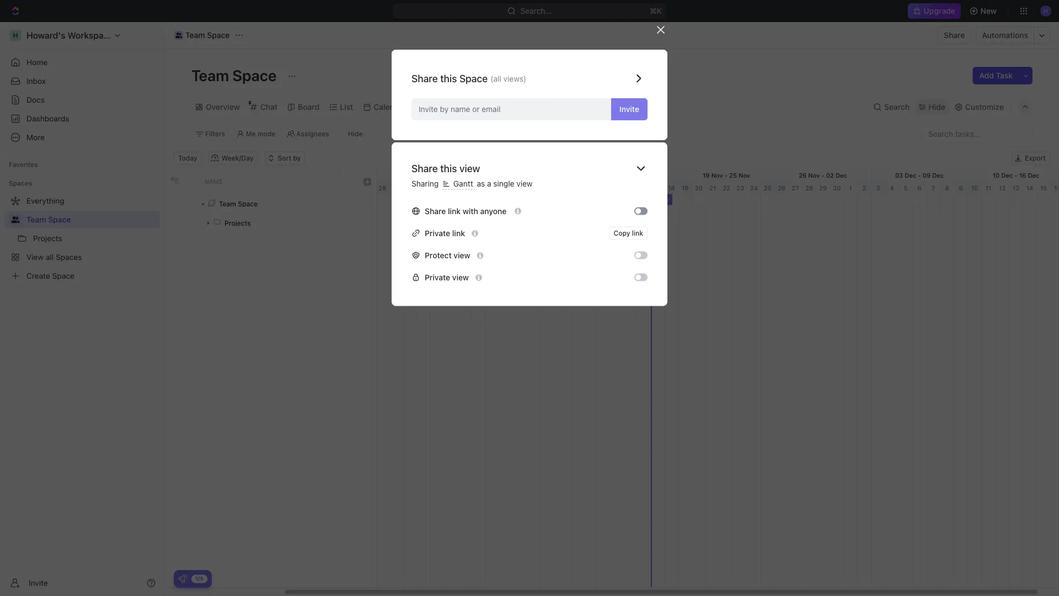 Task type: locate. For each thing, give the bounding box(es) containing it.
0 horizontal spatial hide
[[348, 130, 363, 138]]

29 inside "element"
[[414, 172, 421, 179]]

dec for 10 dec - 16 dec
[[1029, 172, 1040, 179]]

link right "copy"
[[632, 229, 644, 237]]

26 up 27 element
[[799, 172, 807, 179]]

0 horizontal spatial 28 element
[[376, 182, 390, 194]]

13 element containing 13
[[1010, 182, 1024, 194]]

1 7 from the left
[[518, 184, 522, 192]]

23 element
[[734, 182, 748, 194]]

30 element
[[404, 182, 417, 194], [831, 182, 845, 194]]

28 element
[[376, 182, 390, 194], [803, 182, 817, 194]]

onboarding checklist button element
[[178, 575, 187, 583]]

12 nov - 18 nov
[[607, 172, 654, 179]]

2 4 from the left
[[891, 184, 895, 192]]

1 horizontal spatial 4
[[891, 184, 895, 192]]

2 16 element from the left
[[1052, 182, 1060, 194]]

1 horizontal spatial 10 element
[[969, 182, 983, 194]]

1 horizontal spatial 16 element
[[1052, 182, 1060, 194]]

1 oct from the left
[[327, 172, 338, 179]]

26
[[799, 172, 807, 179], [778, 184, 786, 192]]

15 element right 14
[[1038, 182, 1052, 194]]

2 3 from the left
[[877, 184, 881, 192]]

0 vertical spatial 12
[[607, 172, 614, 179]]

1 vertical spatial 18
[[668, 184, 675, 192]]

calendar
[[374, 102, 407, 112]]

16
[[1020, 172, 1027, 179], [1055, 184, 1060, 192]]

10 for 10
[[972, 184, 979, 192]]

share for share this view
[[412, 162, 438, 174]]

03 dec - 09 dec
[[896, 172, 945, 179]]

0 vertical spatial 16
[[1020, 172, 1027, 179]]

09
[[923, 172, 931, 179]]

1 horizontal spatial 5
[[904, 184, 908, 192]]

10 inside 'element'
[[972, 184, 979, 192]]

1 horizontal spatial 25
[[765, 184, 772, 192]]

inbox
[[26, 76, 46, 86]]

onboarding checklist button image
[[178, 575, 187, 583]]

1 vertical spatial this
[[441, 162, 457, 174]]

0 horizontal spatial 30
[[406, 184, 414, 192]]

28
[[344, 172, 352, 179], [379, 184, 386, 192], [806, 184, 814, 192]]

1 vertical spatial hide
[[348, 130, 363, 138]]

14 element containing 14
[[1024, 182, 1038, 194]]

link left the with
[[448, 206, 461, 216]]

7
[[518, 184, 522, 192], [932, 184, 936, 192]]

14 element down the 12 nov - 18 nov
[[610, 182, 624, 194]]

team inside tree
[[26, 215, 46, 224]]

1 horizontal spatial oct
[[354, 172, 364, 179]]

30 element left 31
[[404, 182, 417, 194]]

1 horizontal spatial 29
[[414, 172, 421, 179]]

0 vertical spatial private
[[425, 229, 451, 238]]

1 5 from the left
[[490, 184, 494, 192]]

oct up sharing
[[423, 172, 434, 179]]

5 nov from the left
[[642, 172, 654, 179]]

25 right '24' element
[[765, 184, 772, 192]]

1 dec from the left
[[836, 172, 848, 179]]

team space
[[185, 31, 230, 40], [192, 66, 280, 84], [219, 200, 258, 208], [26, 215, 71, 224]]

1 horizontal spatial 7
[[932, 184, 936, 192]]

16 up the 13
[[1020, 172, 1027, 179]]

all
[[494, 74, 502, 83]]

2 13 element from the left
[[1010, 182, 1024, 194]]

1 horizontal spatial 2
[[863, 184, 867, 192]]

 image inside name row
[[364, 178, 371, 186]]

this
[[441, 72, 457, 84], [441, 162, 457, 174]]

05 nov - 11 nov
[[510, 172, 557, 179]]

0 vertical spatial this
[[441, 72, 457, 84]]

private up the protect
[[425, 229, 451, 238]]

1 30 from the left
[[406, 184, 414, 192]]

 image
[[171, 176, 179, 184]]

16 element down 12 nov - 18 nov element
[[638, 182, 651, 194]]

2 15 element from the left
[[1038, 182, 1052, 194]]

4 down 03 dec - 09 dec element
[[891, 184, 895, 192]]

29 down '26 nov - 02 dec'
[[820, 184, 827, 192]]

2
[[449, 184, 453, 192], [863, 184, 867, 192]]

20 element
[[693, 182, 707, 194]]

25 element
[[762, 182, 776, 194]]

0 vertical spatial user group image
[[175, 33, 182, 38]]

2 this from the top
[[441, 162, 457, 174]]

0 horizontal spatial 5
[[490, 184, 494, 192]]

29 left 31
[[392, 184, 400, 192]]

19 nov - 25 nov element
[[679, 169, 776, 181]]

2 down 26 nov - 02 dec element
[[863, 184, 867, 192]]

4 nov from the left
[[616, 172, 627, 179]]

export
[[1026, 154, 1047, 162]]

7 down 05
[[518, 184, 522, 192]]

0 horizontal spatial user group image
[[11, 216, 20, 223]]

0 horizontal spatial 6
[[504, 184, 508, 192]]

19 right 18 element
[[682, 184, 689, 192]]

6 - from the left
[[822, 172, 825, 179]]

2 private from the top
[[425, 273, 451, 282]]

16 element
[[638, 182, 651, 194], [1052, 182, 1060, 194]]

 image inside column header
[[171, 176, 179, 184]]

18
[[633, 172, 640, 179], [668, 184, 675, 192]]

list
[[340, 102, 353, 112]]

10 element down '05 nov - 11 nov' element
[[555, 182, 569, 194]]

21 element
[[707, 182, 720, 194]]

team space inside team space tree
[[26, 215, 71, 224]]

19 up 21
[[703, 172, 710, 179]]

1 horizontal spatial 30 element
[[831, 182, 845, 194]]

1 horizontal spatial 14 element
[[1024, 182, 1038, 194]]

- for 02
[[822, 172, 825, 179]]

13 element down 10 dec - 16 dec at right
[[1010, 182, 1024, 194]]

7 nov from the left
[[739, 172, 751, 179]]

1 vertical spatial private
[[425, 273, 451, 282]]

3 oct from the left
[[423, 172, 434, 179]]

14 element
[[610, 182, 624, 194], [1024, 182, 1038, 194]]

gantt left as at the top left of the page
[[452, 179, 476, 188]]

as
[[477, 179, 485, 188]]

single
[[494, 179, 515, 188]]

28 element right 27
[[803, 182, 817, 194]]

2 29 element from the left
[[817, 182, 831, 194]]

this for space
[[441, 72, 457, 84]]

team space tree
[[4, 192, 160, 285]]

12 element left the 13
[[996, 182, 1010, 194]]

0 vertical spatial 10
[[993, 172, 1000, 179]]

1 horizontal spatial team space link
[[172, 29, 233, 42]]

1 1 from the left
[[436, 184, 439, 192]]

12 element
[[582, 182, 596, 194], [996, 182, 1010, 194]]

29 element left 31
[[390, 182, 404, 194]]

1 vertical spatial 12
[[1000, 184, 1006, 192]]

10
[[993, 172, 1000, 179], [972, 184, 979, 192]]

1 column header from the left
[[165, 169, 182, 193]]

16 right the 15
[[1055, 184, 1060, 192]]

24 element
[[748, 182, 762, 194]]

25
[[730, 172, 737, 179], [765, 184, 772, 192]]

- for 11
[[533, 172, 536, 179]]

-
[[340, 172, 342, 179], [435, 172, 438, 179], [533, 172, 536, 179], [629, 172, 632, 179], [725, 172, 728, 179], [822, 172, 825, 179], [919, 172, 922, 179], [1015, 172, 1018, 179]]

1 horizontal spatial 16
[[1055, 184, 1060, 192]]

1 28 element from the left
[[376, 182, 390, 194]]

30 down the 02
[[833, 184, 841, 192]]

share up private link
[[425, 206, 446, 216]]

1 horizontal spatial 12 element
[[996, 182, 1010, 194]]

0 horizontal spatial 4
[[477, 184, 481, 192]]

1 horizontal spatial 1
[[850, 184, 853, 192]]

team
[[185, 31, 205, 40], [192, 66, 229, 84], [219, 200, 236, 208], [26, 215, 46, 224]]

1 16 element from the left
[[638, 182, 651, 194]]

private down the protect
[[425, 273, 451, 282]]

4 - from the left
[[629, 172, 632, 179]]

6 right a
[[504, 184, 508, 192]]

2 oct from the left
[[354, 172, 364, 179]]

0 vertical spatial hide
[[929, 102, 946, 112]]

0 horizontal spatial team space link
[[26, 211, 158, 229]]

2 28 element from the left
[[803, 182, 817, 194]]

1 horizontal spatial 26
[[799, 172, 807, 179]]

dashboards link
[[4, 110, 160, 128]]

column header
[[165, 169, 182, 193], [342, 169, 358, 193], [358, 169, 377, 193]]

0 vertical spatial 25
[[730, 172, 737, 179]]

30 left 31
[[406, 184, 414, 192]]

oct
[[327, 172, 338, 179], [354, 172, 364, 179], [423, 172, 434, 179]]

26 nov - 02 dec element
[[776, 169, 872, 181]]

this up by
[[441, 72, 457, 84]]

5 - from the left
[[725, 172, 728, 179]]

11 inside "element"
[[986, 184, 992, 192]]

0 horizontal spatial 25
[[730, 172, 737, 179]]

team space link inside tree
[[26, 211, 158, 229]]

1 2 from the left
[[449, 184, 453, 192]]

1 horizontal spatial 19
[[703, 172, 710, 179]]

15 element containing 15
[[1038, 182, 1052, 194]]

02
[[827, 172, 835, 179]]

invite by name or email
[[419, 105, 501, 114]]

4 left a
[[477, 184, 481, 192]]

2 14 element from the left
[[1024, 182, 1038, 194]]

sharing
[[412, 179, 441, 188]]

2 10 element from the left
[[969, 182, 983, 194]]

0 horizontal spatial 7
[[518, 184, 522, 192]]

gantt left name
[[427, 102, 447, 112]]

13 element
[[596, 182, 610, 194], [1010, 182, 1024, 194]]

29 element
[[390, 182, 404, 194], [817, 182, 831, 194]]

dec up the 13
[[1002, 172, 1014, 179]]

12 nov - 18 nov element
[[582, 169, 679, 181]]

0 horizontal spatial 26
[[778, 184, 786, 192]]

user group image inside team space tree
[[11, 216, 20, 223]]

2 12 element from the left
[[996, 182, 1010, 194]]

8 - from the left
[[1015, 172, 1018, 179]]

1 vertical spatial 22
[[723, 184, 731, 192]]

link down share link with anyone
[[453, 229, 465, 238]]

1 vertical spatial 19
[[682, 184, 689, 192]]

user group image
[[175, 33, 182, 38], [11, 216, 20, 223]]

12 inside 12 nov - 18 nov element
[[607, 172, 614, 179]]

5 right as at the top left of the page
[[490, 184, 494, 192]]

0 vertical spatial gantt
[[427, 102, 447, 112]]

11 element left the 13
[[983, 182, 996, 194]]

6
[[504, 184, 508, 192], [918, 184, 922, 192]]

26 for 26
[[778, 184, 786, 192]]

name row
[[165, 169, 377, 194]]

27
[[792, 184, 800, 192]]

assignees button
[[283, 127, 334, 140]]

0 horizontal spatial 11 element
[[569, 182, 582, 194]]

share up sharing
[[412, 162, 438, 174]]

link for copy
[[632, 229, 644, 237]]

1 8 from the left
[[532, 184, 536, 192]]

2 11 element from the left
[[983, 182, 996, 194]]

hide
[[929, 102, 946, 112], [348, 130, 363, 138]]

share up gantt link
[[412, 72, 438, 84]]

29 up sharing
[[414, 172, 421, 179]]

3 down 03 dec - 09 dec element
[[877, 184, 881, 192]]

3 - from the left
[[533, 172, 536, 179]]

12
[[607, 172, 614, 179], [1000, 184, 1006, 192]]

28 for 1st 28 element from the right
[[806, 184, 814, 192]]

1 horizontal spatial 11 element
[[983, 182, 996, 194]]

chat
[[260, 102, 278, 112]]

1 horizontal spatial 12
[[1000, 184, 1006, 192]]

11
[[538, 172, 544, 179], [986, 184, 992, 192]]

1 horizontal spatial 15 element
[[1038, 182, 1052, 194]]

11 element
[[569, 182, 582, 194], [983, 182, 996, 194]]

- inside "element"
[[435, 172, 438, 179]]

22 for 22
[[723, 184, 731, 192]]

0 horizontal spatial 3
[[463, 184, 467, 192]]

28 for second 28 element from the right
[[379, 184, 386, 192]]

share down upgrade on the right top
[[945, 31, 966, 40]]

1 horizontal spatial 28
[[379, 184, 386, 192]]

0 horizontal spatial invite
[[29, 578, 48, 588]]

1 vertical spatial team space link
[[26, 211, 158, 229]]

1 vertical spatial 11
[[986, 184, 992, 192]]

0 horizontal spatial 8
[[532, 184, 536, 192]]

0 horizontal spatial oct
[[327, 172, 338, 179]]

1 11 element from the left
[[569, 182, 582, 194]]

share inside button
[[945, 31, 966, 40]]

- for 16
[[1015, 172, 1018, 179]]

1 horizontal spatial 3
[[877, 184, 881, 192]]

03 dec - 09 dec element
[[872, 169, 969, 181]]

0 horizontal spatial 1
[[436, 184, 439, 192]]

22 down assignees at top left
[[318, 172, 326, 179]]

7 down 03 dec - 09 dec element
[[932, 184, 936, 192]]

26 nov - 02 dec
[[799, 172, 848, 179]]

8
[[532, 184, 536, 192], [946, 184, 950, 192]]

1 vertical spatial 26
[[778, 184, 786, 192]]

gantt
[[427, 102, 447, 112], [452, 179, 476, 188]]

private for private view
[[425, 273, 451, 282]]

0 vertical spatial 18
[[633, 172, 640, 179]]

5 down 03 dec - 09 dec
[[904, 184, 908, 192]]

0 vertical spatial today
[[178, 154, 197, 162]]

hide down list
[[348, 130, 363, 138]]

or
[[473, 105, 480, 114]]

search...
[[521, 6, 552, 15]]

this up sharing
[[441, 162, 457, 174]]

0 vertical spatial 26
[[799, 172, 807, 179]]

05
[[510, 172, 518, 179]]

10 element right 9
[[969, 182, 983, 194]]

chat link
[[258, 99, 278, 115]]

7 - from the left
[[919, 172, 922, 179]]

16 element right the 15
[[1052, 182, 1060, 194]]

11 right 9
[[986, 184, 992, 192]]

private
[[425, 229, 451, 238], [425, 273, 451, 282]]

oct down hide button
[[354, 172, 364, 179]]

view up as at the top left of the page
[[460, 162, 480, 174]]

view down the protect view
[[453, 273, 469, 282]]

0 horizontal spatial 30 element
[[404, 182, 417, 194]]

Search tasks... text field
[[922, 126, 1033, 142]]

0 horizontal spatial 12 element
[[582, 182, 596, 194]]

0 vertical spatial 22
[[318, 172, 326, 179]]

dec right 09
[[933, 172, 945, 179]]

dec up 14
[[1029, 172, 1040, 179]]

1 horizontal spatial 22
[[723, 184, 731, 192]]

1 horizontal spatial 13 element
[[1010, 182, 1024, 194]]

hide right "search"
[[929, 102, 946, 112]]

17 element
[[651, 182, 665, 194]]

15 element
[[624, 182, 638, 194], [1038, 182, 1052, 194]]

8 left 9
[[946, 184, 950, 192]]

2 30 element from the left
[[831, 182, 845, 194]]

0 horizontal spatial 29 element
[[390, 182, 404, 194]]

0 horizontal spatial 13 element
[[596, 182, 610, 194]]

14 element left the 15
[[1024, 182, 1038, 194]]

5 dec from the left
[[1029, 172, 1040, 179]]

26 right "25" element
[[778, 184, 786, 192]]

- for 28
[[340, 172, 342, 179]]

space
[[207, 31, 230, 40], [233, 66, 277, 84], [460, 72, 488, 84], [238, 200, 258, 208], [48, 215, 71, 224]]

share
[[945, 31, 966, 40], [412, 72, 438, 84], [412, 162, 438, 174], [425, 206, 446, 216]]

dec right '03'
[[905, 172, 917, 179]]

8 down 05 nov - 11 nov
[[532, 184, 536, 192]]

automations
[[983, 31, 1029, 40]]

22
[[318, 172, 326, 179], [723, 184, 731, 192]]

1 vertical spatial user group image
[[11, 216, 20, 223]]

28 down hide button
[[344, 172, 352, 179]]

1 private from the top
[[425, 229, 451, 238]]

1 6 from the left
[[504, 184, 508, 192]]

0 horizontal spatial 14 element
[[610, 182, 624, 194]]

18 element
[[665, 182, 679, 194]]

team space link
[[172, 29, 233, 42], [26, 211, 158, 229]]

2 down 29 oct - 04 nov "element"
[[449, 184, 453, 192]]

1 horizontal spatial 29 element
[[817, 182, 831, 194]]

22 down 19 nov - 25 nov
[[723, 184, 731, 192]]

23
[[737, 184, 745, 192]]

1 down 26 nov - 02 dec element
[[850, 184, 853, 192]]

3 nov from the left
[[546, 172, 557, 179]]

13 element down the 12 nov - 18 nov
[[596, 182, 610, 194]]

6 down 03 dec - 09 dec
[[918, 184, 922, 192]]

3 left as at the top left of the page
[[463, 184, 467, 192]]

dec right the 02
[[836, 172, 848, 179]]

1 vertical spatial today
[[654, 196, 670, 203]]

1 vertical spatial gantt
[[452, 179, 476, 188]]

 image
[[364, 178, 371, 186]]

oct down assignees at top left
[[327, 172, 338, 179]]

28 element left 31
[[376, 182, 390, 194]]

1 horizontal spatial 11
[[986, 184, 992, 192]]

30 element down the 02
[[831, 182, 845, 194]]

29 element down 26 nov - 02 dec element
[[817, 182, 831, 194]]

- for 18
[[629, 172, 632, 179]]

1 nov from the left
[[450, 172, 461, 179]]

22 element
[[720, 182, 734, 194]]

1 14 element from the left
[[610, 182, 624, 194]]

link
[[448, 206, 461, 216], [453, 229, 465, 238], [632, 229, 644, 237]]

2 horizontal spatial oct
[[423, 172, 434, 179]]

15 element down 12 nov - 18 nov element
[[624, 182, 638, 194]]

0 horizontal spatial 16
[[1020, 172, 1027, 179]]

25 up 22 element
[[730, 172, 737, 179]]

copy link
[[614, 229, 644, 237]]

10 for 10 dec - 16 dec
[[993, 172, 1000, 179]]

invite
[[419, 105, 438, 114], [620, 105, 640, 114], [29, 578, 48, 588]]

a
[[487, 179, 492, 188]]

1 - from the left
[[340, 172, 342, 179]]

private link
[[425, 229, 465, 238]]

view right the protect
[[454, 251, 471, 260]]

1 this from the top
[[441, 72, 457, 84]]

0 horizontal spatial 22
[[318, 172, 326, 179]]

3 column header from the left
[[358, 169, 377, 193]]

today
[[178, 154, 197, 162], [654, 196, 670, 203]]

31 element
[[417, 182, 431, 194]]

10 element
[[555, 182, 569, 194], [969, 182, 983, 194]]

28 left 31
[[379, 184, 386, 192]]

12 inside 12 element
[[1000, 184, 1006, 192]]

1 horizontal spatial user group image
[[175, 33, 182, 38]]

12 element right '9' element
[[582, 182, 596, 194]]

1 down 29 oct - 04 nov
[[436, 184, 439, 192]]

0 horizontal spatial 19
[[682, 184, 689, 192]]

11 element right '9' element
[[569, 182, 582, 194]]

0 horizontal spatial 2
[[449, 184, 453, 192]]

new button
[[966, 2, 1004, 20]]

0 horizontal spatial 15 element
[[624, 182, 638, 194]]

nov
[[450, 172, 461, 179], [520, 172, 532, 179], [546, 172, 557, 179], [616, 172, 627, 179], [642, 172, 654, 179], [712, 172, 723, 179], [739, 172, 751, 179], [809, 172, 820, 179]]

1 horizontal spatial hide
[[929, 102, 946, 112]]

11 up '9' element
[[538, 172, 544, 179]]

2 1 from the left
[[850, 184, 853, 192]]

5
[[490, 184, 494, 192], [904, 184, 908, 192]]

add task button
[[973, 67, 1020, 84]]

2 horizontal spatial 28
[[806, 184, 814, 192]]

⌘k
[[650, 6, 662, 15]]

1
[[436, 184, 439, 192], [850, 184, 853, 192]]

28 right 27 element
[[806, 184, 814, 192]]

0 horizontal spatial 16 element
[[638, 182, 651, 194]]

1 horizontal spatial 10
[[993, 172, 1000, 179]]

3 dec from the left
[[933, 172, 945, 179]]

dec inside 26 nov - 02 dec element
[[836, 172, 848, 179]]

oct inside "element"
[[423, 172, 434, 179]]

1 horizontal spatial 6
[[918, 184, 922, 192]]

0 vertical spatial 11
[[538, 172, 544, 179]]

1 vertical spatial 10
[[972, 184, 979, 192]]

upgrade link
[[909, 3, 961, 19]]

0 horizontal spatial 10
[[972, 184, 979, 192]]

hide inside dropdown button
[[929, 102, 946, 112]]

favorites
[[9, 161, 38, 168]]

2 - from the left
[[435, 172, 438, 179]]



Task type: vqa. For each thing, say whether or not it's contained in the screenshot.
left the 18
yes



Task type: describe. For each thing, give the bounding box(es) containing it.
2 horizontal spatial 29
[[820, 184, 827, 192]]

anyone
[[481, 206, 507, 216]]

12 for 12
[[1000, 184, 1006, 192]]

team space tree grid
[[165, 169, 377, 587]]

share button
[[938, 26, 972, 44]]

05 nov - 11 nov element
[[486, 169, 582, 181]]

(
[[491, 74, 494, 83]]

protect view
[[425, 251, 471, 260]]

spaces
[[9, 179, 32, 187]]

19 for 19
[[682, 184, 689, 192]]

oct for 29
[[423, 172, 434, 179]]

1 4 from the left
[[477, 184, 481, 192]]

home link
[[4, 54, 160, 71]]

share for share this space ( all views )
[[412, 72, 438, 84]]

- for 25
[[725, 172, 728, 179]]

as a single view
[[477, 179, 533, 188]]

20
[[695, 184, 703, 192]]

9 element
[[541, 182, 555, 194]]

today inside today button
[[178, 154, 197, 162]]

2 horizontal spatial invite
[[620, 105, 640, 114]]

2 dec from the left
[[905, 172, 917, 179]]

automations button
[[977, 27, 1034, 44]]

search
[[885, 102, 910, 112]]

name
[[451, 105, 471, 114]]

oct for 22
[[327, 172, 338, 179]]

04
[[440, 172, 448, 179]]

19 nov - 25 nov
[[703, 172, 751, 179]]

new
[[981, 6, 997, 15]]

dec for 26 nov - 02 dec
[[836, 172, 848, 179]]

gantt link
[[425, 99, 447, 115]]

6 nov from the left
[[712, 172, 723, 179]]

9
[[960, 184, 964, 192]]

1 30 element from the left
[[404, 182, 417, 194]]

8 nov from the left
[[809, 172, 820, 179]]

by
[[440, 105, 449, 114]]

10 element containing 10
[[969, 182, 983, 194]]

views
[[504, 74, 524, 83]]

2 7 from the left
[[932, 184, 936, 192]]

26 for 26 nov - 02 dec
[[799, 172, 807, 179]]

1 vertical spatial 16
[[1055, 184, 1060, 192]]

1 10 element from the left
[[555, 182, 569, 194]]

1 15 element from the left
[[624, 182, 638, 194]]

hide button
[[344, 127, 367, 140]]

link for share
[[448, 206, 461, 216]]

private view
[[425, 273, 469, 282]]

03
[[896, 172, 904, 179]]

0 horizontal spatial 29
[[392, 184, 400, 192]]

sidebar navigation
[[0, 22, 165, 596]]

link for private
[[453, 229, 465, 238]]

16 element containing 16
[[1052, 182, 1060, 194]]

1/5
[[195, 575, 204, 582]]

docs link
[[4, 91, 160, 109]]

4 dec from the left
[[1002, 172, 1014, 179]]

with
[[463, 206, 478, 216]]

share for share link with anyone
[[425, 206, 446, 216]]

share for share
[[945, 31, 966, 40]]

invite inside sidebar navigation
[[29, 578, 48, 588]]

10 dec - 16 dec
[[993, 172, 1040, 179]]

team space - 0.00% row
[[165, 194, 377, 213]]

name
[[205, 178, 223, 185]]

29 oct - 04 nov
[[414, 172, 461, 179]]

22 for 22 oct - 28 oct
[[318, 172, 326, 179]]

calendar link
[[372, 99, 407, 115]]

1 12 element from the left
[[582, 182, 596, 194]]

1 3 from the left
[[463, 184, 467, 192]]

2 2 from the left
[[863, 184, 867, 192]]

share this view
[[412, 162, 480, 174]]

0 horizontal spatial 28
[[344, 172, 352, 179]]

upgrade
[[924, 6, 956, 15]]

14
[[1027, 184, 1034, 192]]

nov inside "element"
[[450, 172, 461, 179]]

0 vertical spatial team space link
[[172, 29, 233, 42]]

2 8 from the left
[[946, 184, 950, 192]]

team space inside the 'team space' cell
[[219, 200, 258, 208]]

0 horizontal spatial 18
[[633, 172, 640, 179]]

26 element
[[776, 182, 789, 194]]

13
[[1013, 184, 1020, 192]]

12 for 12 nov - 18 nov
[[607, 172, 614, 179]]

1 horizontal spatial invite
[[419, 105, 438, 114]]

docs
[[26, 95, 45, 104]]

view down 05 nov - 11 nov
[[517, 179, 533, 188]]

2 nov from the left
[[520, 172, 532, 179]]

share this space ( all views )
[[412, 72, 527, 84]]

space inside cell
[[238, 200, 258, 208]]

search button
[[871, 99, 914, 115]]

assignees
[[297, 130, 329, 138]]

19 element
[[679, 182, 693, 194]]

space inside tree
[[48, 215, 71, 224]]

hide button
[[916, 99, 949, 115]]

share link with anyone
[[425, 206, 509, 216]]

hide inside button
[[348, 130, 363, 138]]

)
[[524, 74, 527, 83]]

19 for 19 nov - 25 nov
[[703, 172, 710, 179]]

customize button
[[952, 99, 1008, 115]]

overview
[[206, 102, 240, 112]]

24
[[751, 184, 758, 192]]

2 5 from the left
[[904, 184, 908, 192]]

11 element containing 11
[[983, 182, 996, 194]]

22 oct - 28 oct
[[318, 172, 364, 179]]

29 oct - 04 nov element
[[390, 169, 486, 181]]

21
[[710, 184, 717, 192]]

task
[[997, 71, 1013, 80]]

dashboards
[[26, 114, 69, 123]]

team space cell
[[198, 194, 342, 213]]

inbox link
[[4, 72, 160, 90]]

email
[[482, 105, 501, 114]]

private for private link
[[425, 229, 451, 238]]

1 vertical spatial 25
[[765, 184, 772, 192]]

2 6 from the left
[[918, 184, 922, 192]]

home
[[26, 58, 48, 67]]

table
[[468, 102, 487, 112]]

team inside cell
[[219, 200, 236, 208]]

customize
[[966, 102, 1005, 112]]

2 column header from the left
[[342, 169, 358, 193]]

12 element containing 12
[[996, 182, 1010, 194]]

today button
[[174, 152, 202, 165]]

protect
[[425, 251, 452, 260]]

favorites button
[[4, 158, 42, 171]]

1 13 element from the left
[[596, 182, 610, 194]]

15
[[1041, 184, 1048, 192]]

1 horizontal spatial 18
[[668, 184, 675, 192]]

name column header
[[198, 169, 342, 193]]

27 element
[[789, 182, 803, 194]]

1 horizontal spatial gantt
[[452, 179, 476, 188]]

- for 09
[[919, 172, 922, 179]]

10 dec - 16 dec element
[[969, 169, 1060, 181]]

add task
[[980, 71, 1013, 80]]

2 30 from the left
[[833, 184, 841, 192]]

add
[[980, 71, 995, 80]]

board link
[[296, 99, 320, 115]]

0 horizontal spatial 11
[[538, 172, 544, 179]]

this for view
[[441, 162, 457, 174]]

22 oct - 28 oct element
[[293, 169, 390, 181]]

overview link
[[204, 99, 240, 115]]

1 29 element from the left
[[390, 182, 404, 194]]

- for 04
[[435, 172, 438, 179]]

copy
[[614, 229, 631, 237]]

board
[[298, 102, 320, 112]]

list link
[[338, 99, 353, 115]]

dec for 03 dec - 09 dec
[[933, 172, 945, 179]]

31
[[420, 184, 427, 192]]

export button
[[1012, 152, 1051, 165]]

table link
[[466, 99, 487, 115]]

0 horizontal spatial gantt
[[427, 102, 447, 112]]



